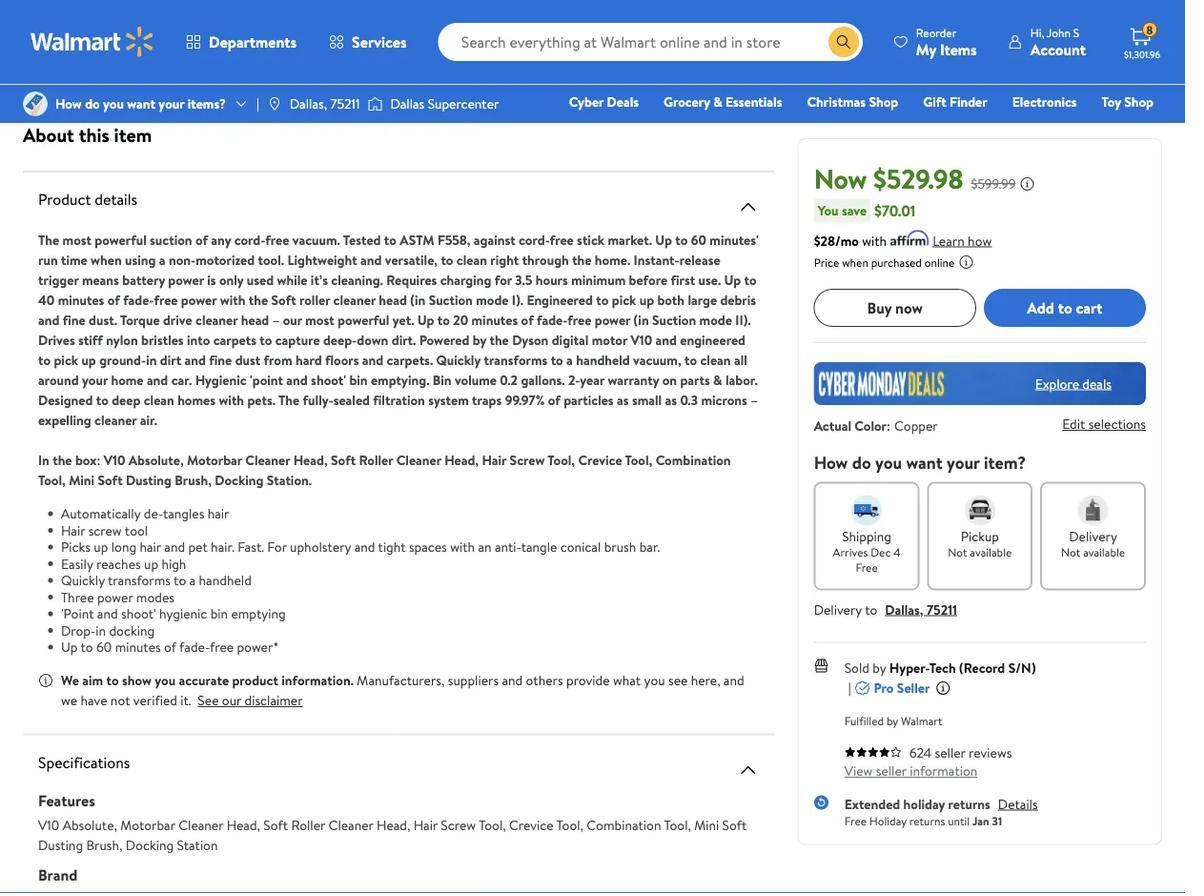 Task type: locate. For each thing, give the bounding box(es) containing it.
and left others
[[502, 671, 523, 690]]

shop up the auto
[[869, 92, 898, 111]]

cyber
[[569, 92, 604, 111]]

2 vertical spatial fade-
[[179, 638, 210, 656]]

mode up engineered on the top right of the page
[[699, 310, 732, 329]]

1 horizontal spatial 3+
[[407, 57, 420, 73]]

price when purchased online
[[814, 254, 955, 271]]

0 vertical spatial head
[[379, 290, 407, 309]]

1 vertical spatial in
[[96, 621, 106, 640]]

in right 'point
[[96, 621, 106, 640]]

& inside the most powerful suction of any cord-free vacuum. tested to astm f558, against cord-free stick market. up to 60 minutes' run time when using a non-motorized tool. lightweight and versatile, to clean right through the home. instant-release trigger means battery power is only used while it's cleaning. requires charging for 3.5 hours minimum before first use. up to 40 minutes of fade-free power with the soft roller cleaner head (in suction mode i). engineered to pick up both large debris and fine dust. torque drive cleaner head – our most powerful yet. up to 20 minutes of fade-free power (in suction mode ii). drives stiff nylon bristles into carpets to capture deep-down dirt. powered by the dyson digital motor v10 and engineered to pick up ground-in dirt and fine dust from hard floors and carpets. quickly transforms to a handheld vacuum, to clean all around your home and car. hygienic 'point and shoot' bin emptying. bin volume 0.2 gallons. 2-year warranty on parts & labor. designed to deep clean homes with pets. the fully-sealed filtration system traps 99.97% of particles as small as 0.3 microns – expelling cleaner air.
[[713, 370, 722, 389]]

0 vertical spatial (in
[[410, 290, 426, 309]]

dusting inside features v10 absolute, motorbar cleaner head, soft roller cleaner head, hair screw tool, crevice tool, combination tool, mini soft dusting brush, docking station
[[38, 836, 83, 855]]

system
[[428, 390, 469, 409]]

warranty
[[608, 370, 659, 389]]

dallas supercenter
[[390, 94, 499, 113]]

engineered
[[527, 290, 593, 309]]

0 vertical spatial clean
[[457, 250, 487, 269]]

to down digital
[[551, 350, 563, 369]]

1 horizontal spatial shoot'
[[311, 370, 346, 389]]

1 horizontal spatial cord-
[[519, 230, 550, 249]]

1 horizontal spatial shop
[[1124, 92, 1154, 111]]

1 vertical spatial 60
[[96, 638, 112, 656]]

mini inside features v10 absolute, motorbar cleaner head, soft roller cleaner head, hair screw tool, crevice tool, combination tool, mini soft dusting brush, docking station
[[694, 816, 719, 835]]

it's
[[311, 270, 328, 289]]

toy shop link
[[1093, 92, 1162, 112]]

free inside extended holiday returns details free holiday returns until jan 31
[[844, 813, 867, 829]]

large
[[688, 290, 717, 309]]

affirm image
[[891, 230, 929, 245]]

a inside automatically de-tangles hair hair screw tool picks up long hair and pet hair. fast. for upholstery and tight spaces with an anti-tangle conical brush bar. easily reaches up high quickly transforms to a handheld three power modes 'point and shoot' hygienic bin emptying drop-in docking up to 60 minutes of fade-free power*
[[189, 571, 196, 590]]

dallas,
[[290, 94, 327, 113], [885, 600, 924, 619]]

motorbar down specifications
[[120, 816, 175, 835]]

0 horizontal spatial cord-
[[234, 230, 265, 249]]

your for how do you want your items?
[[159, 94, 184, 113]]

available inside delivery not available
[[1083, 544, 1125, 560]]

motorbar inside in the box: v10 absolute, motorbar cleaner head, soft roller cleaner head, hair screw tool, crevice tool, combination tool, mini soft dusting brush, docking station.
[[187, 451, 242, 469]]

intent image for delivery image
[[1078, 495, 1109, 526]]

1 horizontal spatial v10
[[104, 451, 125, 469]]

– up capture
[[272, 310, 280, 329]]

pro
[[874, 679, 894, 697]]

available for pickup
[[970, 544, 1012, 560]]

in the box: v10 absolute, motorbar cleaner head, soft roller cleaner head, hair screw tool, crevice tool, combination tool, mini soft dusting brush, docking station.
[[38, 451, 731, 489]]

free inside shipping arrives dec 4 free
[[856, 559, 878, 576]]

absolute,
[[128, 451, 184, 469], [63, 816, 117, 835]]

0 vertical spatial dusting
[[126, 471, 172, 489]]

to down 'drives'
[[38, 350, 51, 369]]

0 vertical spatial combination
[[656, 451, 731, 469]]

available for delivery
[[1083, 544, 1125, 560]]

|
[[257, 94, 259, 113], [848, 679, 851, 697]]

handheld inside the most powerful suction of any cord-free vacuum. tested to astm f558, against cord-free stick market. up to 60 minutes' run time when using a non-motorized tool. lightweight and versatile, to clean right through the home. instant-release trigger means battery power is only used while it's cleaning. requires charging for 3.5 hours minimum before first use. up to 40 minutes of fade-free power with the soft roller cleaner head (in suction mode i). engineered to pick up both large debris and fine dust. torque drive cleaner head – our most powerful yet. up to 20 minutes of fade-free power (in suction mode ii). drives stiff nylon bristles into carpets to capture deep-down dirt. powered by the dyson digital motor v10 and engineered to pick up ground-in dirt and fine dust from hard floors and carpets. quickly transforms to a handheld vacuum, to clean all around your home and car. hygienic 'point and shoot' bin emptying. bin volume 0.2 gallons. 2-year warranty on parts & labor. designed to deep clean homes with pets. the fully-sealed filtration system traps 99.97% of particles as small as 0.3 microns – expelling cleaner air.
[[576, 350, 630, 369]]

with left an
[[450, 538, 475, 556]]

your left items?
[[159, 94, 184, 113]]

2 available from the left
[[1083, 544, 1125, 560]]

seller right 624
[[935, 743, 966, 762]]

not inside delivery not available
[[1061, 544, 1081, 560]]

fade-
[[123, 290, 154, 309], [537, 310, 568, 329], [179, 638, 210, 656]]

docking
[[109, 621, 155, 640]]

0 vertical spatial mode
[[476, 290, 509, 309]]

0 horizontal spatial brush,
[[86, 836, 122, 855]]

delivery up supercenter at top left
[[451, 30, 492, 46]]

right
[[490, 250, 519, 269]]

1 vertical spatial v10
[[104, 451, 125, 469]]

most down roller
[[305, 310, 334, 329]]

electronics
[[1012, 92, 1077, 111]]

hair inside features v10 absolute, motorbar cleaner head, soft roller cleaner head, hair screw tool, crevice tool, combination tool, mini soft dusting brush, docking station
[[414, 816, 438, 835]]

0 vertical spatial hair
[[482, 451, 507, 469]]

of
[[195, 230, 208, 249], [107, 290, 120, 309], [521, 310, 534, 329], [548, 390, 560, 409], [164, 638, 176, 656]]

brush, up tangles
[[175, 471, 212, 489]]

dusting up de-
[[126, 471, 172, 489]]

how down actual
[[814, 450, 848, 474]]

1 vertical spatial shoot'
[[121, 605, 156, 623]]

dust.
[[89, 310, 117, 329]]

1 horizontal spatial powerful
[[338, 310, 389, 329]]

free for shipping
[[856, 559, 878, 576]]

the most powerful suction of any cord-free vacuum. tested to astm f558, against cord-free stick market. up to 60 minutes' run time when using a non-motorized tool. lightweight and versatile, to clean right through the home. instant-release trigger means battery power is only used while it's cleaning. requires charging for 3.5 hours minimum before first use. up to 40 minutes of fade-free power with the soft roller cleaner head (in suction mode i). engineered to pick up both large debris and fine dust. torque drive cleaner head – our most powerful yet. up to 20 minutes of fade-free power (in suction mode ii). drives stiff nylon bristles into carpets to capture deep-down dirt. powered by the dyson digital motor v10 and engineered to pick up ground-in dirt and fine dust from hard floors and carpets. quickly transforms to a handheld vacuum, to clean all around your home and car. hygienic 'point and shoot' bin emptying. bin volume 0.2 gallons. 2-year warranty on parts & labor. designed to deep clean homes with pets. the fully-sealed filtration system traps 99.97% of particles as small as 0.3 microns – expelling cleaner air.
[[38, 230, 759, 429]]

of down hygienic
[[164, 638, 176, 656]]

dec
[[871, 544, 891, 560]]

31
[[992, 813, 1002, 829]]

learn more about strikethrough prices image
[[1020, 176, 1035, 191]]

dusting
[[126, 471, 172, 489], [38, 836, 83, 855]]

up left long
[[94, 538, 108, 556]]

handheld down 'motor'
[[576, 350, 630, 369]]

quickly up 'point
[[61, 571, 105, 590]]

quickly inside automatically de-tangles hair hair screw tool picks up long hair and pet hair. fast. for upholstery and tight spaces with an anti-tangle conical brush bar. easily reaches up high quickly transforms to a handheld three power modes 'point and shoot' hygienic bin emptying drop-in docking up to 60 minutes of fade-free power*
[[61, 571, 105, 590]]

2 vertical spatial a
[[189, 571, 196, 590]]

easily
[[61, 554, 93, 573]]

1 horizontal spatial your
[[159, 94, 184, 113]]

1 vertical spatial crevice
[[509, 816, 554, 835]]

before
[[629, 270, 668, 289]]

1 & from the top
[[713, 92, 722, 111]]

drop-
[[61, 621, 96, 640]]

3+ day shipping up items?
[[219, 30, 295, 46]]

crevice inside in the box: v10 absolute, motorbar cleaner head, soft roller cleaner head, hair screw tool, crevice tool, combination tool, mini soft dusting brush, docking station.
[[578, 451, 622, 469]]

free for extended
[[844, 813, 867, 829]]

1 vertical spatial motorbar
[[120, 816, 175, 835]]

1 available from the left
[[970, 544, 1012, 560]]

our up capture
[[283, 310, 302, 329]]

up
[[640, 290, 654, 309], [81, 350, 96, 369], [94, 538, 108, 556], [144, 554, 158, 573]]

tight
[[378, 538, 406, 556]]

1 horizontal spatial available
[[1083, 544, 1125, 560]]

bin
[[433, 370, 452, 389]]

fade- up accurate
[[179, 638, 210, 656]]

1 horizontal spatial our
[[283, 310, 302, 329]]

show
[[122, 671, 152, 690]]

1 horizontal spatial dusting
[[126, 471, 172, 489]]

to up release
[[675, 230, 688, 249]]

deep-
[[323, 330, 357, 349]]

by up 'pro'
[[873, 659, 886, 677]]

1 horizontal spatial absolute,
[[128, 451, 184, 469]]

do for how do you want your item?
[[852, 450, 871, 474]]

not inside pickup not available
[[948, 544, 967, 560]]

combination inside features v10 absolute, motorbar cleaner head, soft roller cleaner head, hair screw tool, crevice tool, combination tool, mini soft dusting brush, docking station
[[587, 816, 661, 835]]

2 vertical spatial your
[[947, 450, 980, 474]]

v10 up vacuum, at the right top
[[631, 330, 652, 349]]

in inside the most powerful suction of any cord-free vacuum. tested to astm f558, against cord-free stick market. up to 60 minutes' run time when using a non-motorized tool. lightweight and versatile, to clean right through the home. instant-release trigger means battery power is only used while it's cleaning. requires charging for 3.5 hours minimum before first use. up to 40 minutes of fade-free power with the soft roller cleaner head (in suction mode i). engineered to pick up both large debris and fine dust. torque drive cleaner head – our most powerful yet. up to 20 minutes of fade-free power (in suction mode ii). drives stiff nylon bristles into carpets to capture deep-down dirt. powered by the dyson digital motor v10 and engineered to pick up ground-in dirt and fine dust from hard floors and carpets. quickly transforms to a handheld vacuum, to clean all around your home and car. hygienic 'point and shoot' bin emptying. bin volume 0.2 gallons. 2-year warranty on parts & labor. designed to deep clean homes with pets. the fully-sealed filtration system traps 99.97% of particles as small as 0.3 microns – expelling cleaner air.
[[146, 350, 157, 369]]

your inside the most powerful suction of any cord-free vacuum. tested to astm f558, against cord-free stick market. up to 60 minutes' run time when using a non-motorized tool. lightweight and versatile, to clean right through the home. instant-release trigger means battery power is only used while it's cleaning. requires charging for 3.5 hours minimum before first use. up to 40 minutes of fade-free power with the soft roller cleaner head (in suction mode i). engineered to pick up both large debris and fine dust. torque drive cleaner head – our most powerful yet. up to 20 minutes of fade-free power (in suction mode ii). drives stiff nylon bristles into carpets to capture deep-down dirt. powered by the dyson digital motor v10 and engineered to pick up ground-in dirt and fine dust from hard floors and carpets. quickly transforms to a handheld vacuum, to clean all around your home and car. hygienic 'point and shoot' bin emptying. bin volume 0.2 gallons. 2-year warranty on parts & labor. designed to deep clean homes with pets. the fully-sealed filtration system traps 99.97% of particles as small as 0.3 microns – expelling cleaner air.
[[82, 370, 108, 389]]

copper
[[894, 416, 938, 435]]

0 vertical spatial brush,
[[175, 471, 212, 489]]

1 vertical spatial fine
[[209, 350, 232, 369]]

roller inside features v10 absolute, motorbar cleaner head, soft roller cleaner head, hair screw tool, crevice tool, combination tool, mini soft dusting brush, docking station
[[291, 816, 325, 835]]

shipping up supercenter at top left
[[442, 57, 483, 73]]

delivery down arrives
[[814, 600, 862, 619]]

home link
[[744, 118, 796, 139]]

powerful
[[95, 230, 147, 249], [338, 310, 389, 329]]

most
[[62, 230, 92, 249], [305, 310, 334, 329]]

cyber deals link
[[561, 92, 647, 112]]

quickly inside the most powerful suction of any cord-free vacuum. tested to astm f558, against cord-free stick market. up to 60 minutes' run time when using a non-motorized tool. lightweight and versatile, to clean right through the home. instant-release trigger means battery power is only used while it's cleaning. requires charging for 3.5 hours minimum before first use. up to 40 minutes of fade-free power with the soft roller cleaner head (in suction mode i). engineered to pick up both large debris and fine dust. torque drive cleaner head – our most powerful yet. up to 20 minutes of fade-free power (in suction mode ii). drives stiff nylon bristles into carpets to capture deep-down dirt. powered by the dyson digital motor v10 and engineered to pick up ground-in dirt and fine dust from hard floors and carpets. quickly transforms to a handheld vacuum, to clean all around your home and car. hygienic 'point and shoot' bin emptying. bin volume 0.2 gallons. 2-year warranty on parts & labor. designed to deep clean homes with pets. the fully-sealed filtration system traps 99.97% of particles as small as 0.3 microns – expelling cleaner air.
[[436, 350, 481, 369]]

0 horizontal spatial a
[[159, 250, 166, 269]]

0 horizontal spatial when
[[91, 250, 122, 269]]

how for how do you want your items?
[[55, 94, 82, 113]]

available inside pickup not available
[[970, 544, 1012, 560]]

docking left station
[[126, 836, 174, 855]]

2 horizontal spatial delivery
[[1069, 527, 1117, 545]]

0 vertical spatial bin
[[349, 370, 368, 389]]

you left 'see' on the right of the page
[[644, 671, 665, 690]]

Search search field
[[438, 23, 863, 61]]

dallas, down 'departments'
[[290, 94, 327, 113]]

0 horizontal spatial as
[[617, 390, 629, 409]]

0 horizontal spatial shop
[[869, 92, 898, 111]]

2 not from the left
[[1061, 544, 1081, 560]]

hi,
[[1030, 24, 1044, 41]]

add to cart button
[[984, 289, 1146, 327]]

1 vertical spatial suction
[[652, 310, 696, 329]]

head,
[[293, 451, 328, 469], [444, 451, 479, 469], [227, 816, 260, 835], [377, 816, 410, 835]]

3+ day shipping up deals
[[595, 30, 671, 46]]

the up "run"
[[38, 230, 59, 249]]

not down intent image for pickup
[[948, 544, 967, 560]]

1 horizontal spatial 60
[[691, 230, 706, 249]]

features v10 absolute, motorbar cleaner head, soft roller cleaner head, hair screw tool, crevice tool, combination tool, mini soft dusting brush, docking station
[[38, 790, 747, 855]]

pickup
[[407, 30, 439, 46], [961, 527, 999, 545]]

and right here,
[[724, 671, 744, 690]]

0 vertical spatial our
[[283, 310, 302, 329]]

departments
[[209, 31, 297, 52]]

dusting up brand
[[38, 836, 83, 855]]

as left 0.3
[[665, 390, 677, 409]]

of down gallons.
[[548, 390, 560, 409]]

3+ up items?
[[219, 30, 232, 46]]

2 horizontal spatial hair
[[482, 451, 507, 469]]

& right grocery on the right top of page
[[713, 92, 722, 111]]

carpets
[[213, 330, 256, 349]]

quickly
[[436, 350, 481, 369], [61, 571, 105, 590]]

 image left dallas
[[368, 94, 383, 113]]

absolute, inside in the box: v10 absolute, motorbar cleaner head, soft roller cleaner head, hair screw tool, crevice tool, combination tool, mini soft dusting brush, docking station.
[[128, 451, 184, 469]]

1 horizontal spatial suction
[[652, 310, 696, 329]]

pick down before
[[612, 290, 636, 309]]

1 not from the left
[[948, 544, 967, 560]]

of inside automatically de-tangles hair hair screw tool picks up long hair and pet hair. fast. for upholstery and tight spaces with an anti-tangle conical brush bar. easily reaches up high quickly transforms to a handheld three power modes 'point and shoot' hygienic bin emptying drop-in docking up to 60 minutes of fade-free power*
[[164, 638, 176, 656]]

to left deep
[[96, 390, 109, 409]]

delivery down intent image for delivery
[[1069, 527, 1117, 545]]

 image
[[23, 92, 48, 116]]

fade- inside automatically de-tangles hair hair screw tool picks up long hair and pet hair. fast. for upholstery and tight spaces with an anti-tangle conical brush bar. easily reaches up high quickly transforms to a handheld three power modes 'point and shoot' hygienic bin emptying drop-in docking up to 60 minutes of fade-free power*
[[179, 638, 210, 656]]

60 right drop- in the bottom left of the page
[[96, 638, 112, 656]]

transforms down long
[[108, 571, 171, 590]]

1 horizontal spatial 75211
[[927, 600, 957, 619]]

the right pets.
[[278, 390, 300, 409]]

mode
[[476, 290, 509, 309], [699, 310, 732, 329]]

cleaner down deep
[[94, 410, 137, 429]]

crevice
[[578, 451, 622, 469], [509, 816, 554, 835]]

fine up "stiff"
[[63, 310, 86, 329]]

hair right long
[[140, 538, 161, 556]]

0 horizontal spatial mini
[[69, 471, 94, 489]]

astm
[[400, 230, 434, 249]]

here,
[[691, 671, 720, 690]]

1 vertical spatial combination
[[587, 816, 661, 835]]

1 vertical spatial pickup
[[961, 527, 999, 545]]

by right powered
[[473, 330, 486, 349]]

pick up around
[[54, 350, 78, 369]]

up inside automatically de-tangles hair hair screw tool picks up long hair and pet hair. fast. for upholstery and tight spaces with an anti-tangle conical brush bar. easily reaches up high quickly transforms to a handheld three power modes 'point and shoot' hygienic bin emptying drop-in docking up to 60 minutes of fade-free power*
[[61, 638, 78, 656]]

when down $28/mo with
[[842, 254, 869, 271]]

and left tight
[[354, 538, 375, 556]]

transforms
[[484, 350, 548, 369], [108, 571, 171, 590]]

want for item?
[[906, 450, 943, 474]]

1 horizontal spatial pickup
[[961, 527, 999, 545]]

1 horizontal spatial fade-
[[179, 638, 210, 656]]

0 horizontal spatial how
[[55, 94, 82, 113]]

1 vertical spatial dusting
[[38, 836, 83, 855]]

1 horizontal spatial docking
[[215, 471, 264, 489]]

delivery for delivery not available
[[1069, 527, 1117, 545]]

by for fulfilled
[[887, 713, 898, 729]]

0 vertical spatial shoot'
[[311, 370, 346, 389]]

1 horizontal spatial (in
[[634, 310, 649, 329]]

tech
[[929, 659, 956, 677]]

clean up air.
[[144, 390, 174, 409]]

hair inside in the box: v10 absolute, motorbar cleaner head, soft roller cleaner head, hair screw tool, crevice tool, combination tool, mini soft dusting brush, docking station.
[[482, 451, 507, 469]]

0 horizontal spatial dusting
[[38, 836, 83, 855]]

electronics link
[[1004, 92, 1086, 112]]

tangles
[[163, 504, 204, 523]]

$28/mo
[[814, 231, 859, 250]]

clean
[[457, 250, 487, 269], [700, 350, 731, 369], [144, 390, 174, 409]]

1 as from the left
[[617, 390, 629, 409]]

– down labor.
[[751, 390, 758, 409]]

power inside automatically de-tangles hair hair screw tool picks up long hair and pet hair. fast. for upholstery and tight spaces with an anti-tangle conical brush bar. easily reaches up high quickly transforms to a handheld three power modes 'point and shoot' hygienic bin emptying drop-in docking up to 60 minutes of fade-free power*
[[97, 588, 133, 606]]

brush
[[604, 538, 636, 556]]

2 & from the top
[[713, 370, 722, 389]]

 image left dallas, 75211
[[267, 96, 282, 112]]

fine
[[63, 310, 86, 329], [209, 350, 232, 369]]

a right high
[[189, 571, 196, 590]]

0 vertical spatial absolute,
[[128, 451, 184, 469]]

0 horizontal spatial head
[[241, 310, 269, 329]]

items?
[[188, 94, 226, 113]]

& up microns
[[713, 370, 722, 389]]

deals
[[1083, 374, 1112, 393]]

–
[[272, 310, 280, 329], [751, 390, 758, 409]]

bin inside the most powerful suction of any cord-free vacuum. tested to astm f558, against cord-free stick market. up to 60 minutes' run time when using a non-motorized tool. lightweight and versatile, to clean right through the home. instant-release trigger means battery power is only used while it's cleaning. requires charging for 3.5 hours minimum before first use. up to 40 minutes of fade-free power with the soft roller cleaner head (in suction mode i). engineered to pick up both large debris and fine dust. torque drive cleaner head – our most powerful yet. up to 20 minutes of fade-free power (in suction mode ii). drives stiff nylon bristles into carpets to capture deep-down dirt. powered by the dyson digital motor v10 and engineered to pick up ground-in dirt and fine dust from hard floors and carpets. quickly transforms to a handheld vacuum, to clean all around your home and car. hygienic 'point and shoot' bin emptying. bin volume 0.2 gallons. 2-year warranty on parts & labor. designed to deep clean homes with pets. the fully-sealed filtration system traps 99.97% of particles as small as 0.3 microns – expelling cleaner air.
[[349, 370, 368, 389]]

0 vertical spatial mini
[[69, 471, 94, 489]]

1 vertical spatial delivery
[[1069, 527, 1117, 545]]

shoot' inside the most powerful suction of any cord-free vacuum. tested to astm f558, against cord-free stick market. up to 60 minutes' run time when using a non-motorized tool. lightweight and versatile, to clean right through the home. instant-release trigger means battery power is only used while it's cleaning. requires charging for 3.5 hours minimum before first use. up to 40 minutes of fade-free power with the soft roller cleaner head (in suction mode i). engineered to pick up both large debris and fine dust. torque drive cleaner head – our most powerful yet. up to 20 minutes of fade-free power (in suction mode ii). drives stiff nylon bristles into carpets to capture deep-down dirt. powered by the dyson digital motor v10 and engineered to pick up ground-in dirt and fine dust from hard floors and carpets. quickly transforms to a handheld vacuum, to clean all around your home and car. hygienic 'point and shoot' bin emptying. bin volume 0.2 gallons. 2-year warranty on parts & labor. designed to deep clean homes with pets. the fully-sealed filtration system traps 99.97% of particles as small as 0.3 microns – expelling cleaner air.
[[311, 370, 346, 389]]

by right fulfilled
[[887, 713, 898, 729]]

product details image
[[737, 195, 760, 218]]

a down digital
[[566, 350, 573, 369]]

cord-
[[234, 230, 265, 249], [519, 230, 550, 249]]

shoot' inside automatically de-tangles hair hair screw tool picks up long hair and pet hair. fast. for upholstery and tight spaces with an anti-tangle conical brush bar. easily reaches up high quickly transforms to a handheld three power modes 'point and shoot' hygienic bin emptying drop-in docking up to 60 minutes of fade-free power*
[[121, 605, 156, 623]]

your for how do you want your item?
[[947, 450, 980, 474]]

0 horizontal spatial 3+
[[219, 30, 232, 46]]

shipping up deals
[[630, 30, 671, 46]]

dallas, down the 4
[[885, 600, 924, 619]]

engineered
[[680, 330, 746, 349]]

pickup not available
[[948, 527, 1012, 560]]

minutes inside automatically de-tangles hair hair screw tool picks up long hair and pet hair. fast. for upholstery and tight spaces with an anti-tangle conical brush bar. easily reaches up high quickly transforms to a handheld three power modes 'point and shoot' hygienic bin emptying drop-in docking up to 60 minutes of fade-free power*
[[115, 638, 161, 656]]

long
[[111, 538, 136, 556]]

grocery & essentials
[[664, 92, 782, 111]]

not down intent image for delivery
[[1061, 544, 1081, 560]]

power down is at the left
[[181, 290, 217, 309]]

minutes down means
[[58, 290, 104, 309]]

0 horizontal spatial in
[[96, 621, 106, 640]]

0 vertical spatial by
[[473, 330, 486, 349]]

to right aim at the bottom
[[106, 671, 119, 690]]

pro seller info image
[[936, 680, 951, 696]]

2 shop from the left
[[1124, 92, 1154, 111]]

floors
[[325, 350, 359, 369]]

60 inside automatically de-tangles hair hair screw tool picks up long hair and pet hair. fast. for upholstery and tight spaces with an anti-tangle conical brush bar. easily reaches up high quickly transforms to a handheld three power modes 'point and shoot' hygienic bin emptying drop-in docking up to 60 minutes of fade-free power*
[[96, 638, 112, 656]]

1 horizontal spatial pick
[[612, 290, 636, 309]]

pickup inside pickup not available
[[961, 527, 999, 545]]

to down the f558,
[[441, 250, 453, 269]]

0 vertical spatial screw
[[510, 451, 545, 469]]

head up yet.
[[379, 290, 407, 309]]

3.5
[[515, 270, 532, 289]]

0 horizontal spatial the
[[38, 230, 59, 249]]

cord- up through at left top
[[519, 230, 550, 249]]

 image for dallas, 75211
[[267, 96, 282, 112]]

sold
[[844, 659, 870, 677]]

a left non-
[[159, 250, 166, 269]]

 image
[[368, 94, 383, 113], [267, 96, 282, 112]]

absolute, down air.
[[128, 451, 184, 469]]

0 horizontal spatial motorbar
[[120, 816, 175, 835]]

shop for christmas shop
[[869, 92, 898, 111]]

brush, down features
[[86, 836, 122, 855]]

0 vertical spatial how
[[55, 94, 82, 113]]

1 horizontal spatial motorbar
[[187, 451, 242, 469]]

to left astm
[[384, 230, 397, 249]]

hair
[[208, 504, 229, 523], [140, 538, 161, 556]]

0 vertical spatial handheld
[[576, 350, 630, 369]]

2 as from the left
[[665, 390, 677, 409]]

0 horizontal spatial quickly
[[61, 571, 105, 590]]

stiff
[[78, 330, 103, 349]]

free down shipping
[[856, 559, 878, 576]]

0 horizontal spatial pick
[[54, 350, 78, 369]]

2 horizontal spatial day
[[610, 30, 627, 46]]

2 cord- from the left
[[519, 230, 550, 249]]

1 vertical spatial powerful
[[338, 310, 389, 329]]

1 shop from the left
[[869, 92, 898, 111]]

| right items?
[[257, 94, 259, 113]]

0 horizontal spatial most
[[62, 230, 92, 249]]

fulfilled by walmart
[[844, 713, 943, 729]]

quickly down powered
[[436, 350, 481, 369]]

2 vertical spatial delivery
[[814, 600, 862, 619]]

edit selections button
[[1062, 415, 1146, 433]]

0 horizontal spatial hair
[[61, 521, 85, 540]]

sold by hyper-tech (record s/n)
[[844, 659, 1036, 677]]

shoot' up fully-
[[311, 370, 346, 389]]

screw
[[510, 451, 545, 469], [441, 816, 476, 835]]

0 horizontal spatial minutes
[[58, 290, 104, 309]]

1 horizontal spatial most
[[305, 310, 334, 329]]

624
[[909, 743, 932, 762]]

4.0449 stars out of 5, based on 624 seller reviews element
[[844, 746, 902, 757]]

information
[[910, 762, 978, 780]]

shop inside the toy shop home
[[1124, 92, 1154, 111]]

0 vertical spatial motorbar
[[187, 451, 242, 469]]

the inside in the box: v10 absolute, motorbar cleaner head, soft roller cleaner head, hair screw tool, crevice tool, combination tool, mini soft dusting brush, docking station.
[[53, 451, 72, 469]]

brush, inside features v10 absolute, motorbar cleaner head, soft roller cleaner head, hair screw tool, crevice tool, combination tool, mini soft dusting brush, docking station
[[86, 836, 122, 855]]

suction down both
[[652, 310, 696, 329]]

using
[[125, 250, 156, 269]]

60 inside the most powerful suction of any cord-free vacuum. tested to astm f558, against cord-free stick market. up to 60 minutes' run time when using a non-motorized tool. lightweight and versatile, to clean right through the home. instant-release trigger means battery power is only used while it's cleaning. requires charging for 3.5 hours minimum before first use. up to 40 minutes of fade-free power with the soft roller cleaner head (in suction mode i). engineered to pick up both large debris and fine dust. torque drive cleaner head – our most powerful yet. up to 20 minutes of fade-free power (in suction mode ii). drives stiff nylon bristles into carpets to capture deep-down dirt. powered by the dyson digital motor v10 and engineered to pick up ground-in dirt and fine dust from hard floors and carpets. quickly transforms to a handheld vacuum, to clean all around your home and car. hygienic 'point and shoot' bin emptying. bin volume 0.2 gallons. 2-year warranty on parts & labor. designed to deep clean homes with pets. the fully-sealed filtration system traps 99.97% of particles as small as 0.3 microns – expelling cleaner air.
[[691, 230, 706, 249]]

it.
[[181, 691, 191, 710]]

1 horizontal spatial |
[[848, 679, 851, 697]]

99.97%
[[505, 390, 545, 409]]

bin inside automatically de-tangles hair hair screw tool picks up long hair and pet hair. fast. for upholstery and tight spaces with an anti-tangle conical brush bar. easily reaches up high quickly transforms to a handheld three power modes 'point and shoot' hygienic bin emptying drop-in docking up to 60 minutes of fade-free power*
[[210, 605, 228, 623]]

crevice inside features v10 absolute, motorbar cleaner head, soft roller cleaner head, hair screw tool, crevice tool, combination tool, mini soft dusting brush, docking station
[[509, 816, 554, 835]]

up
[[655, 230, 672, 249], [724, 270, 741, 289], [417, 310, 434, 329], [61, 638, 78, 656]]

christmas shop
[[807, 92, 898, 111]]

1 horizontal spatial crevice
[[578, 451, 622, 469]]

shoot' left hygienic
[[121, 605, 156, 623]]

0 vertical spatial cleaner
[[333, 290, 376, 309]]

bin
[[349, 370, 368, 389], [210, 605, 228, 623]]

0 horizontal spatial clean
[[144, 390, 174, 409]]

combination inside in the box: v10 absolute, motorbar cleaner head, soft roller cleaner head, hair screw tool, crevice tool, combination tool, mini soft dusting brush, docking station.
[[656, 451, 731, 469]]

(in
[[410, 290, 426, 309], [634, 310, 649, 329]]

1 vertical spatial by
[[873, 659, 886, 677]]

extended
[[844, 795, 900, 813]]

holiday
[[904, 795, 945, 813]]

2 horizontal spatial a
[[566, 350, 573, 369]]

one
[[1008, 119, 1036, 138]]

hair.
[[211, 538, 235, 556]]

0 horizontal spatial do
[[85, 94, 100, 113]]

free inside automatically de-tangles hair hair screw tool picks up long hair and pet hair. fast. for upholstery and tight spaces with an anti-tangle conical brush bar. easily reaches up high quickly transforms to a handheld three power modes 'point and shoot' hygienic bin emptying drop-in docking up to 60 minutes of fade-free power*
[[210, 638, 234, 656]]

hours
[[536, 270, 568, 289]]

0 horizontal spatial  image
[[267, 96, 282, 112]]

1 horizontal spatial as
[[665, 390, 677, 409]]

handheld down hair.
[[199, 571, 252, 590]]

mode down for on the top of page
[[476, 290, 509, 309]]

search icon image
[[836, 34, 851, 50]]

cyber monday deals image
[[814, 362, 1146, 405]]

handheld inside automatically de-tangles hair hair screw tool picks up long hair and pet hair. fast. for upholstery and tight spaces with an anti-tangle conical brush bar. easily reaches up high quickly transforms to a handheld three power modes 'point and shoot' hygienic bin emptying drop-in docking up to 60 minutes of fade-free power*
[[199, 571, 252, 590]]

delivery inside delivery not available
[[1069, 527, 1117, 545]]



Task type: describe. For each thing, give the bounding box(es) containing it.
you down : at the right top of page
[[875, 450, 902, 474]]

power up 'motor'
[[595, 310, 631, 329]]

1 horizontal spatial when
[[842, 254, 869, 271]]

0 vertical spatial a
[[159, 250, 166, 269]]

up right yet.
[[417, 310, 434, 329]]

we
[[61, 671, 79, 690]]

when inside the most powerful suction of any cord-free vacuum. tested to astm f558, against cord-free stick market. up to 60 minutes' run time when using a non-motorized tool. lightweight and versatile, to clean right through the home. instant-release trigger means battery power is only used while it's cleaning. requires charging for 3.5 hours minimum before first use. up to 40 minutes of fade-free power with the soft roller cleaner head (in suction mode i). engineered to pick up both large debris and fine dust. torque drive cleaner head – our most powerful yet. up to 20 minutes of fade-free power (in suction mode ii). drives stiff nylon bristles into carpets to capture deep-down dirt. powered by the dyson digital motor v10 and engineered to pick up ground-in dirt and fine dust from hard floors and carpets. quickly transforms to a handheld vacuum, to clean all around your home and car. hygienic 'point and shoot' bin emptying. bin volume 0.2 gallons. 2-year warranty on parts & labor. designed to deep clean homes with pets. the fully-sealed filtration system traps 99.97% of particles as small as 0.3 microns – expelling cleaner air.
[[91, 250, 122, 269]]

you inside 'manufacturers, suppliers and others provide what you see here, and we have not verified it.'
[[644, 671, 665, 690]]

suction
[[150, 230, 192, 249]]

see
[[198, 691, 219, 710]]

details
[[998, 795, 1038, 813]]

0 horizontal spatial –
[[272, 310, 280, 329]]

the left dyson
[[490, 330, 509, 349]]

three
[[61, 588, 94, 606]]

for
[[267, 538, 287, 556]]

0 horizontal spatial suction
[[429, 290, 473, 309]]

cleaning.
[[331, 270, 383, 289]]

not
[[110, 691, 130, 710]]

1 vertical spatial pick
[[54, 350, 78, 369]]

with up 'price when purchased online'
[[862, 231, 887, 250]]

0 horizontal spatial dallas,
[[290, 94, 327, 113]]

dusting inside in the box: v10 absolute, motorbar cleaner head, soft roller cleaner head, hair screw tool, crevice tool, combination tool, mini soft dusting brush, docking station.
[[126, 471, 172, 489]]

buy
[[867, 297, 892, 318]]

up down "stiff"
[[81, 350, 96, 369]]

the down used
[[249, 290, 268, 309]]

of left any
[[195, 230, 208, 249]]

0 horizontal spatial fine
[[63, 310, 86, 329]]

1 vertical spatial the
[[278, 390, 300, 409]]

1 horizontal spatial shipping
[[442, 57, 483, 73]]

home
[[752, 119, 787, 138]]

power*
[[237, 638, 279, 656]]

1 vertical spatial a
[[566, 350, 573, 369]]

battery
[[122, 270, 165, 289]]

'point
[[250, 370, 283, 389]]

is
[[207, 270, 216, 289]]

docking inside in the box: v10 absolute, motorbar cleaner head, soft roller cleaner head, hair screw tool, crevice tool, combination tool, mini soft dusting brush, docking station.
[[215, 471, 264, 489]]

emptying
[[231, 605, 286, 623]]

Walmart Site-Wide search field
[[438, 23, 863, 61]]

trigger
[[38, 270, 79, 289]]

to up the debris
[[744, 270, 757, 289]]

free up through at left top
[[550, 230, 574, 249]]

free up drive
[[154, 290, 178, 309]]

vacuum.
[[292, 230, 340, 249]]

1 vertical spatial (in
[[634, 310, 649, 329]]

deals
[[607, 92, 639, 111]]

motorbar inside features v10 absolute, motorbar cleaner head, soft roller cleaner head, hair screw tool, crevice tool, combination tool, mini soft dusting brush, docking station
[[120, 816, 175, 835]]

2 horizontal spatial 3+
[[595, 30, 607, 46]]

0.3
[[680, 390, 698, 409]]

our inside the most powerful suction of any cord-free vacuum. tested to astm f558, against cord-free stick market. up to 60 minutes' run time when using a non-motorized tool. lightweight and versatile, to clean right through the home. instant-release trigger means battery power is only used while it's cleaning. requires charging for 3.5 hours minimum before first use. up to 40 minutes of fade-free power with the soft roller cleaner head (in suction mode i). engineered to pick up both large debris and fine dust. torque drive cleaner head – our most powerful yet. up to 20 minutes of fade-free power (in suction mode ii). drives stiff nylon bristles into carpets to capture deep-down dirt. powered by the dyson digital motor v10 and engineered to pick up ground-in dirt and fine dust from hard floors and carpets. quickly transforms to a handheld vacuum, to clean all around your home and car. hygienic 'point and shoot' bin emptying. bin volume 0.2 gallons. 2-year warranty on parts & labor. designed to deep clean homes with pets. the fully-sealed filtration system traps 99.97% of particles as small as 0.3 microns – expelling cleaner air.
[[283, 310, 302, 329]]

2 horizontal spatial fade-
[[537, 310, 568, 329]]

1 vertical spatial –
[[751, 390, 758, 409]]

actual color : copper
[[814, 416, 938, 435]]

walmart image
[[31, 27, 154, 57]]

product group
[[27, 0, 173, 84]]

0 vertical spatial 75211
[[330, 94, 360, 113]]

v10 inside in the box: v10 absolute, motorbar cleaner head, soft roller cleaner head, hair screw tool, crevice tool, combination tool, mini soft dusting brush, docking station.
[[104, 451, 125, 469]]

with inside automatically de-tangles hair hair screw tool picks up long hair and pet hair. fast. for upholstery and tight spaces with an anti-tangle conical brush bar. easily reaches up high quickly transforms to a handheld three power modes 'point and shoot' hygienic bin emptying drop-in docking up to 60 minutes of fade-free power*
[[450, 538, 475, 556]]

transforms inside automatically de-tangles hair hair screw tool picks up long hair and pet hair. fast. for upholstery and tight spaces with an anti-tangle conical brush bar. easily reaches up high quickly transforms to a handheld three power modes 'point and shoot' hygienic bin emptying drop-in docking up to 60 minutes of fade-free power*
[[108, 571, 171, 590]]

details button
[[998, 795, 1038, 813]]

pro seller
[[874, 679, 930, 697]]

and right 'point
[[97, 605, 118, 623]]

how do you want your item?
[[814, 450, 1026, 474]]

delivery to dallas, 75211
[[814, 600, 957, 619]]

traps
[[472, 390, 502, 409]]

2 horizontal spatial 3+ day shipping
[[595, 30, 671, 46]]

to left dallas, 75211 button
[[865, 600, 878, 619]]

and down down
[[362, 350, 384, 369]]

christmas
[[807, 92, 866, 111]]

screw inside in the box: v10 absolute, motorbar cleaner head, soft roller cleaner head, hair screw tool, crevice tool, combination tool, mini soft dusting brush, docking station.
[[510, 451, 545, 469]]

item?
[[984, 450, 1026, 474]]

transforms inside the most powerful suction of any cord-free vacuum. tested to astm f558, against cord-free stick market. up to 60 minutes' run time when using a non-motorized tool. lightweight and versatile, to clean right through the home. instant-release trigger means battery power is only used while it's cleaning. requires charging for 3.5 hours minimum before first use. up to 40 minutes of fade-free power with the soft roller cleaner head (in suction mode i). engineered to pick up both large debris and fine dust. torque drive cleaner head – our most powerful yet. up to 20 minutes of fade-free power (in suction mode ii). drives stiff nylon bristles into carpets to capture deep-down dirt. powered by the dyson digital motor v10 and engineered to pick up ground-in dirt and fine dust from hard floors and carpets. quickly transforms to a handheld vacuum, to clean all around your home and car. hygienic 'point and shoot' bin emptying. bin volume 0.2 gallons. 2-year warranty on parts & labor. designed to deep clean homes with pets. the fully-sealed filtration system traps 99.97% of particles as small as 0.3 microns – expelling cleaner air.
[[484, 350, 548, 369]]

0 horizontal spatial hair
[[140, 538, 161, 556]]

intent image for pickup image
[[965, 495, 995, 526]]

through
[[522, 250, 569, 269]]

buy now
[[867, 297, 923, 318]]

1 vertical spatial |
[[848, 679, 851, 697]]

1 horizontal spatial hair
[[208, 504, 229, 523]]

about
[[23, 121, 74, 148]]

do for how do you want your items?
[[85, 94, 100, 113]]

2-
[[568, 370, 580, 389]]

minutes'
[[710, 230, 759, 249]]

auto link
[[872, 118, 918, 139]]

time
[[61, 250, 87, 269]]

on
[[662, 370, 677, 389]]

what
[[613, 671, 641, 690]]

docking inside features v10 absolute, motorbar cleaner head, soft roller cleaner head, hair screw tool, crevice tool, combination tool, mini soft dusting brush, docking station
[[126, 836, 174, 855]]

delivery for delivery to dallas, 75211
[[814, 600, 862, 619]]

only
[[219, 270, 244, 289]]

0 horizontal spatial cleaner
[[94, 410, 137, 429]]

and down dirt
[[147, 370, 168, 389]]

power down non-
[[168, 270, 204, 289]]

roller inside in the box: v10 absolute, motorbar cleaner head, soft roller cleaner head, hair screw tool, crevice tool, combination tool, mini soft dusting brush, docking station.
[[359, 451, 393, 469]]

0 horizontal spatial returns
[[909, 813, 945, 829]]

not for delivery
[[1061, 544, 1081, 560]]

seller for 624
[[935, 743, 966, 762]]

1 vertical spatial 75211
[[927, 600, 957, 619]]

christmas shop link
[[799, 92, 907, 112]]

arrives
[[833, 544, 868, 560]]

how for how do you want your item?
[[814, 450, 848, 474]]

both
[[657, 290, 685, 309]]

emptying.
[[371, 370, 430, 389]]

0 horizontal spatial shipping
[[254, 30, 295, 46]]

motorized
[[196, 250, 255, 269]]

and down tested
[[360, 250, 382, 269]]

from
[[264, 350, 292, 369]]

edit
[[1062, 415, 1085, 433]]

not for pickup
[[948, 544, 967, 560]]

and left pet
[[164, 538, 185, 556]]

with down only
[[220, 290, 245, 309]]

pickup for pickup not available
[[961, 527, 999, 545]]

1 vertical spatial mode
[[699, 310, 732, 329]]

any
[[211, 230, 231, 249]]

brush, inside in the box: v10 absolute, motorbar cleaner head, soft roller cleaner head, hair screw tool, crevice tool, combination tool, mini soft dusting brush, docking station.
[[175, 471, 212, 489]]

the down the stick
[[572, 250, 592, 269]]

product details
[[38, 189, 137, 210]]

picks
[[61, 538, 91, 556]]

dallas, 75211 button
[[885, 600, 957, 619]]

1 horizontal spatial day
[[422, 57, 439, 73]]

by for sold
[[873, 659, 886, 677]]

you up this
[[103, 94, 124, 113]]

particles
[[564, 390, 614, 409]]

legal information image
[[959, 254, 974, 270]]

screw inside features v10 absolute, motorbar cleaner head, soft roller cleaner head, hair screw tool, crevice tool, combination tool, mini soft dusting brush, docking station
[[441, 816, 476, 835]]

2 vertical spatial clean
[[144, 390, 174, 409]]

expelling
[[38, 410, 91, 429]]

up left high
[[144, 554, 158, 573]]

40
[[38, 290, 55, 309]]

and down into
[[185, 350, 206, 369]]

product
[[38, 189, 91, 210]]

in inside automatically de-tangles hair hair screw tool picks up long hair and pet hair. fast. for upholstery and tight spaces with an anti-tangle conical brush bar. easily reaches up high quickly transforms to a handheld three power modes 'point and shoot' hygienic bin emptying drop-in docking up to 60 minutes of fade-free power*
[[96, 621, 106, 640]]

up down before
[[640, 290, 654, 309]]

absolute, inside features v10 absolute, motorbar cleaner head, soft roller cleaner head, hair screw tool, crevice tool, combination tool, mini soft dusting brush, docking station
[[63, 816, 117, 835]]

0 vertical spatial |
[[257, 94, 259, 113]]

dirt.
[[392, 330, 416, 349]]

0 horizontal spatial 3+ day shipping
[[219, 30, 295, 46]]

 image for dallas supercenter
[[368, 94, 383, 113]]

0 horizontal spatial (in
[[410, 290, 426, 309]]

pickup for pickup
[[407, 30, 439, 46]]

small
[[632, 390, 662, 409]]

20
[[453, 310, 468, 329]]

you up 'verified'
[[155, 671, 176, 690]]

0 horizontal spatial day
[[234, 30, 251, 46]]

to up aim at the bottom
[[81, 638, 93, 656]]

hair inside automatically de-tangles hair hair screw tool picks up long hair and pet hair. fast. for upholstery and tight spaces with an anti-tangle conical brush bar. easily reaches up high quickly transforms to a handheld three power modes 'point and shoot' hygienic bin emptying drop-in docking up to 60 minutes of fade-free power*
[[61, 521, 85, 540]]

by inside the most powerful suction of any cord-free vacuum. tested to astm f558, against cord-free stick market. up to 60 minutes' run time when using a non-motorized tool. lightweight and versatile, to clean right through the home. instant-release trigger means battery power is only used while it's cleaning. requires charging for 3.5 hours minimum before first use. up to 40 minutes of fade-free power with the soft roller cleaner head (in suction mode i). engineered to pick up both large debris and fine dust. torque drive cleaner head – our most powerful yet. up to 20 minutes of fade-free power (in suction mode ii). drives stiff nylon bristles into carpets to capture deep-down dirt. powered by the dyson digital motor v10 and engineered to pick up ground-in dirt and fine dust from hard floors and carpets. quickly transforms to a handheld vacuum, to clean all around your home and car. hygienic 'point and shoot' bin emptying. bin volume 0.2 gallons. 2-year warranty on parts & labor. designed to deep clean homes with pets. the fully-sealed filtration system traps 99.97% of particles as small as 0.3 microns – expelling cleaner air.
[[473, 330, 486, 349]]

ground-
[[99, 350, 146, 369]]

john
[[1047, 24, 1071, 41]]

2 horizontal spatial cleaner
[[333, 290, 376, 309]]

1 vertical spatial most
[[305, 310, 334, 329]]

of up dyson
[[521, 310, 534, 329]]

delivery not available
[[1061, 527, 1125, 560]]

edit selections
[[1062, 415, 1146, 433]]

designed
[[38, 390, 93, 409]]

1 horizontal spatial returns
[[948, 795, 991, 813]]

anti-
[[495, 538, 521, 556]]

you save $70.01
[[818, 200, 916, 221]]

to inside button
[[1058, 297, 1072, 318]]

to up parts
[[685, 350, 697, 369]]

motor
[[592, 330, 627, 349]]

1 vertical spatial our
[[222, 691, 241, 710]]

shipping
[[842, 527, 892, 545]]

1 vertical spatial minutes
[[472, 310, 518, 329]]

around
[[38, 370, 79, 389]]

to up from at top
[[260, 330, 272, 349]]

aim
[[82, 671, 103, 690]]

de-
[[144, 504, 163, 523]]

to up hygienic
[[174, 571, 186, 590]]

carpets.
[[387, 350, 433, 369]]

and down 40
[[38, 310, 60, 329]]

2 horizontal spatial shipping
[[630, 30, 671, 46]]

1 horizontal spatial clean
[[457, 250, 487, 269]]

soft inside the most powerful suction of any cord-free vacuum. tested to astm f558, against cord-free stick market. up to 60 minutes' run time when using a non-motorized tool. lightweight and versatile, to clean right through the home. instant-release trigger means battery power is only used while it's cleaning. requires charging for 3.5 hours minimum before first use. up to 40 minutes of fade-free power with the soft roller cleaner head (in suction mode i). engineered to pick up both large debris and fine dust. torque drive cleaner head – our most powerful yet. up to 20 minutes of fade-free power (in suction mode ii). drives stiff nylon bristles into carpets to capture deep-down dirt. powered by the dyson digital motor v10 and engineered to pick up ground-in dirt and fine dust from hard floors and carpets. quickly transforms to a handheld vacuum, to clean all around your home and car. hygienic 'point and shoot' bin emptying. bin volume 0.2 gallons. 2-year warranty on parts & labor. designed to deep clean homes with pets. the fully-sealed filtration system traps 99.97% of particles as small as 0.3 microns – expelling cleaner air.
[[271, 290, 296, 309]]

to left 20
[[437, 310, 450, 329]]

1 vertical spatial clean
[[700, 350, 731, 369]]

specifications image
[[737, 759, 760, 781]]

see our disclaimer button
[[198, 691, 303, 710]]

gift
[[923, 92, 947, 111]]

and up vacuum, at the right top
[[656, 330, 677, 349]]

0 horizontal spatial powerful
[[95, 230, 147, 249]]

mini inside in the box: v10 absolute, motorbar cleaner head, soft roller cleaner head, hair screw tool, crevice tool, combination tool, mini soft dusting brush, docking station.
[[69, 471, 94, 489]]

seller for view
[[876, 762, 907, 780]]

features
[[38, 790, 95, 811]]

fulfilled
[[844, 713, 884, 729]]

0.2
[[500, 370, 518, 389]]

1 horizontal spatial 3+ day shipping
[[407, 57, 483, 73]]

information.
[[282, 671, 354, 690]]

of up dust.
[[107, 290, 120, 309]]

this
[[79, 121, 109, 148]]

high
[[162, 554, 186, 573]]

1 horizontal spatial dallas,
[[885, 600, 924, 619]]

free up tool. at the top of page
[[265, 230, 289, 249]]

up up home. instant-
[[655, 230, 672, 249]]

v10 inside features v10 absolute, motorbar cleaner head, soft roller cleaner head, hair screw tool, crevice tool, combination tool, mini soft dusting brush, docking station
[[38, 816, 59, 835]]

departments button
[[170, 19, 313, 65]]

add to cart
[[1027, 297, 1103, 318]]

0 vertical spatial most
[[62, 230, 92, 249]]

holiday
[[869, 813, 907, 829]]

fast.
[[238, 538, 264, 556]]

details
[[95, 189, 137, 210]]

0 horizontal spatial fade-
[[123, 290, 154, 309]]

1 horizontal spatial fine
[[209, 350, 232, 369]]

want for items?
[[127, 94, 155, 113]]

1 cord- from the left
[[234, 230, 265, 249]]

0 vertical spatial minutes
[[58, 290, 104, 309]]

delivery for delivery
[[451, 30, 492, 46]]

v10 inside the most powerful suction of any cord-free vacuum. tested to astm f558, against cord-free stick market. up to 60 minutes' run time when using a non-motorized tool. lightweight and versatile, to clean right through the home. instant-release trigger means battery power is only used while it's cleaning. requires charging for 3.5 hours minimum before first use. up to 40 minutes of fade-free power with the soft roller cleaner head (in suction mode i). engineered to pick up both large debris and fine dust. torque drive cleaner head – our most powerful yet. up to 20 minutes of fade-free power (in suction mode ii). drives stiff nylon bristles into carpets to capture deep-down dirt. powered by the dyson digital motor v10 and engineered to pick up ground-in dirt and fine dust from hard floors and carpets. quickly transforms to a handheld vacuum, to clean all around your home and car. hygienic 'point and shoot' bin emptying. bin volume 0.2 gallons. 2-year warranty on parts & labor. designed to deep clean homes with pets. the fully-sealed filtration system traps 99.97% of particles as small as 0.3 microns – expelling cleaner air.
[[631, 330, 652, 349]]

(record
[[959, 659, 1005, 677]]

shop for toy shop home
[[1124, 92, 1154, 111]]

0 horizontal spatial mode
[[476, 290, 509, 309]]

color
[[855, 416, 887, 435]]

essentials
[[726, 92, 782, 111]]

to down "minimum"
[[596, 290, 609, 309]]

1 vertical spatial cleaner
[[195, 310, 238, 329]]

up up the debris
[[724, 270, 741, 289]]

until
[[948, 813, 970, 829]]

finder
[[950, 92, 988, 111]]

free up digital
[[568, 310, 592, 329]]

homes
[[177, 390, 216, 409]]

with down hygienic
[[219, 390, 244, 409]]

and down hard
[[286, 370, 308, 389]]

intent image for shipping image
[[852, 495, 882, 526]]

see our disclaimer
[[198, 691, 303, 710]]

all
[[734, 350, 747, 369]]



Task type: vqa. For each thing, say whether or not it's contained in the screenshot.
no selected Top border, click to change Icon
no



